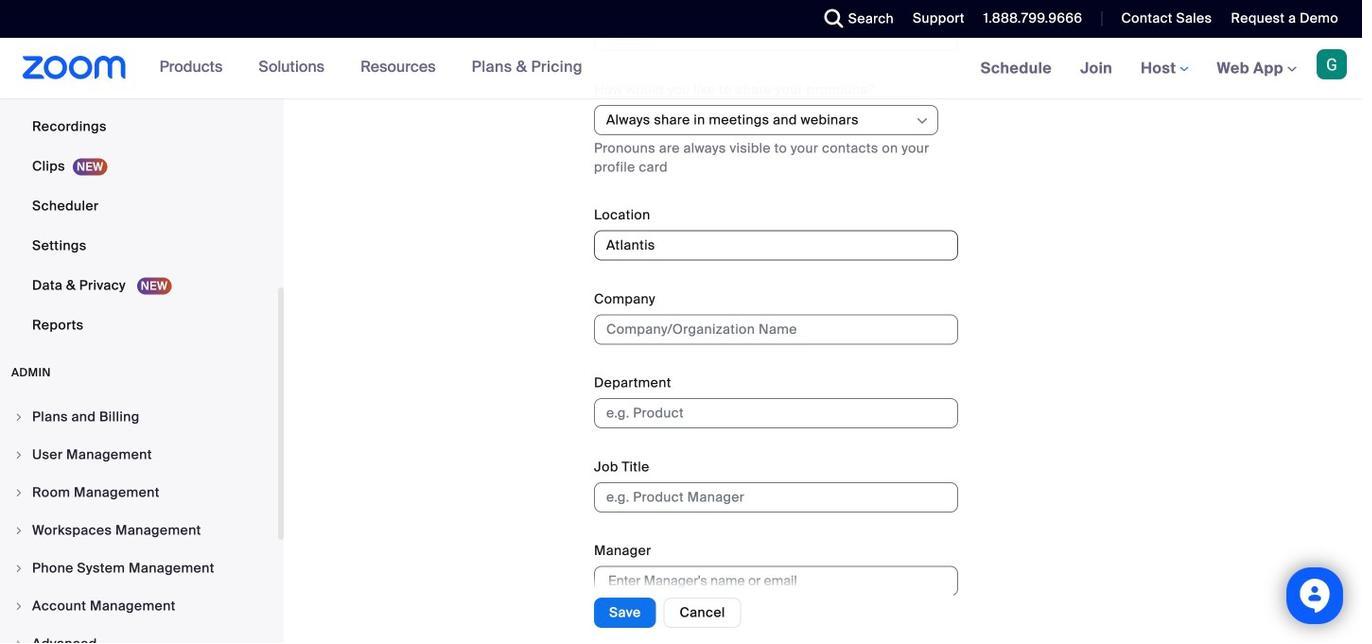 Task type: vqa. For each thing, say whether or not it's contained in the screenshot.
side navigation Navigation
yes



Task type: describe. For each thing, give the bounding box(es) containing it.
show options image
[[915, 113, 930, 129]]

3 menu item from the top
[[0, 475, 278, 511]]

2 right image from the top
[[13, 449, 25, 461]]

1 menu item from the top
[[0, 399, 278, 435]]

product information navigation
[[145, 38, 597, 98]]

right image for third menu item from the top
[[13, 487, 25, 499]]

personal menu menu
[[0, 0, 278, 346]]

profile picture image
[[1317, 49, 1347, 79]]

e.g. San Jose text field
[[594, 231, 959, 261]]

Company/Organization Name text field
[[594, 315, 959, 345]]

2 menu item from the top
[[0, 437, 278, 473]]



Task type: locate. For each thing, give the bounding box(es) containing it.
1 right image from the top
[[13, 412, 25, 423]]

7 menu item from the top
[[0, 626, 278, 643]]

1 vertical spatial right image
[[13, 525, 25, 537]]

menu item
[[0, 399, 278, 435], [0, 437, 278, 473], [0, 475, 278, 511], [0, 513, 278, 549], [0, 551, 278, 587], [0, 589, 278, 625], [0, 626, 278, 643]]

4 menu item from the top
[[0, 513, 278, 549]]

admin menu menu
[[0, 399, 278, 643]]

right image for 4th menu item
[[13, 525, 25, 537]]

banner
[[0, 38, 1363, 100]]

zoom logo image
[[23, 56, 126, 79]]

e.g. Product Manager text field
[[594, 482, 959, 513]]

6 menu item from the top
[[0, 589, 278, 625]]

side navigation navigation
[[0, 0, 284, 643]]

0 vertical spatial right image
[[13, 487, 25, 499]]

2 right image from the top
[[13, 525, 25, 537]]

right image
[[13, 487, 25, 499], [13, 525, 25, 537]]

1 right image from the top
[[13, 487, 25, 499]]

4 right image from the top
[[13, 601, 25, 612]]

5 menu item from the top
[[0, 551, 278, 587]]

e.g. Product text field
[[594, 398, 959, 429]]

right image
[[13, 412, 25, 423], [13, 449, 25, 461], [13, 563, 25, 574], [13, 601, 25, 612], [13, 639, 25, 643]]

Pronouns text field
[[594, 21, 959, 51]]

3 right image from the top
[[13, 563, 25, 574]]

meetings navigation
[[967, 38, 1363, 100]]

5 right image from the top
[[13, 639, 25, 643]]



